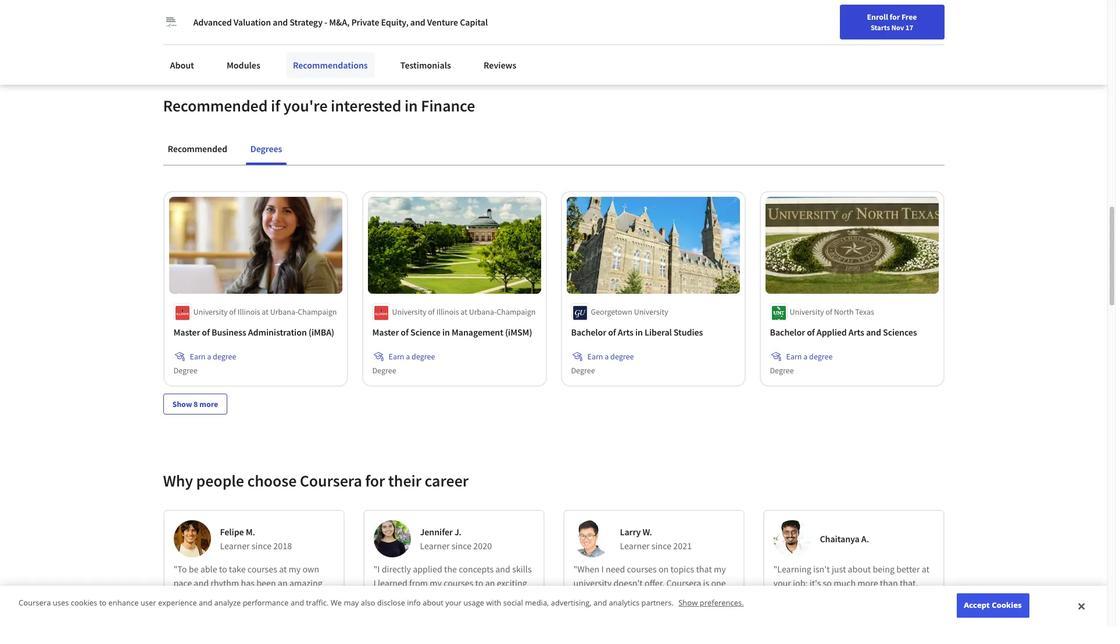 Task type: describe. For each thing, give the bounding box(es) containing it.
recommended for recommended if you're interested in finance
[[163, 95, 268, 116]]

and left fits at the left bottom of the page
[[291, 598, 304, 609]]

master of science in management (imsm) link
[[372, 326, 536, 340]]

i inside "to be able to take courses at my own pace and rhythm has been an amazing experience. i can learn whenever it fits my schedule and mood."
[[220, 592, 223, 604]]

also
[[361, 598, 375, 609]]

earn a degree for science
[[389, 352, 435, 362]]

we
[[331, 598, 342, 609]]

finance
[[421, 95, 475, 116]]

-
[[324, 16, 327, 28]]

in for master
[[442, 327, 450, 339]]

limits."
[[774, 606, 801, 618]]

and inside ""i directly applied the concepts and skills i learned from my courses to an exciting new project at work.""
[[496, 564, 510, 576]]

degree for applied
[[809, 352, 833, 362]]

venture
[[427, 16, 458, 28]]

much
[[834, 578, 856, 590]]

bachelor of applied arts and sciences
[[770, 327, 917, 339]]

universities
[[187, 6, 232, 17]]

enroll
[[867, 12, 888, 22]]

topics
[[671, 564, 694, 576]]

the inside "when i need courses on topics that my university doesn't offer, coursera is one of the best places to go."
[[583, 592, 596, 604]]

people
[[196, 471, 244, 492]]

why
[[163, 471, 193, 492]]

disclose
[[377, 598, 405, 609]]

jennifer
[[420, 527, 453, 539]]

my inside "when i need courses on topics that my university doesn't offer, coursera is one of the best places to go."
[[714, 564, 726, 576]]

of left business
[[202, 327, 210, 339]]

to right cookies
[[99, 598, 106, 609]]

schedule
[[187, 606, 222, 618]]

the inside ""i directly applied the concepts and skills i learned from my courses to an exciting new project at work.""
[[444, 564, 457, 576]]

illinois for administration
[[238, 307, 260, 318]]

need
[[606, 564, 625, 576]]

learn for has
[[240, 592, 260, 604]]

coursera inside "when i need courses on topics that my university doesn't offer, coursera is one of the best places to go."
[[667, 578, 701, 590]]

work."
[[431, 592, 456, 604]]

just
[[832, 564, 846, 576]]

new
[[975, 37, 990, 47]]

it's
[[810, 578, 821, 590]]

earn for arts
[[588, 352, 603, 362]]

allows
[[810, 592, 835, 604]]

north
[[834, 307, 854, 318]]

(imba)
[[309, 327, 334, 339]]

2 arts from the left
[[849, 327, 864, 339]]

bachelor for bachelor of applied arts and sciences
[[770, 327, 805, 339]]

interested
[[331, 95, 401, 116]]

(imsm)
[[505, 327, 532, 339]]

and up experience.
[[194, 578, 209, 590]]

master for master of business administration (imba)
[[174, 327, 200, 339]]

earn for business
[[190, 352, 205, 362]]

bachelor for bachelor of arts in liberal studies
[[571, 327, 606, 339]]

show 8 more
[[172, 400, 218, 410]]

with
[[486, 598, 501, 609]]

media,
[[525, 598, 549, 609]]

traffic.
[[306, 598, 329, 609]]

and down university
[[594, 598, 607, 609]]

of up business
[[229, 307, 236, 318]]

recommended button
[[163, 135, 232, 163]]

be
[[189, 564, 199, 576]]

about
[[170, 59, 194, 71]]

2018
[[273, 541, 292, 553]]

applied
[[413, 564, 442, 576]]

a for arts
[[605, 352, 609, 362]]

preferences.
[[700, 598, 744, 609]]

advanced
[[193, 16, 232, 28]]

coursera inside "learning isn't just about being better at your job: it's so much more than that. coursera allows me to learn without limits."
[[774, 592, 808, 604]]

2021
[[673, 541, 692, 553]]

m&a,
[[329, 16, 350, 28]]

me
[[837, 592, 849, 604]]

info
[[407, 598, 421, 609]]

show preferences. link
[[679, 598, 744, 609]]

cookies
[[71, 598, 97, 609]]

"to
[[174, 564, 187, 576]]

felipe
[[220, 527, 244, 539]]

8
[[194, 400, 198, 410]]

degree for master of business administration (imba)
[[174, 366, 197, 376]]

partners.
[[642, 598, 674, 609]]

without
[[883, 592, 913, 604]]

university of north texas
[[790, 307, 874, 318]]

equity,
[[381, 16, 409, 28]]

and right equity,
[[410, 16, 425, 28]]

nov
[[892, 23, 904, 32]]

courses inside "when i need courses on topics that my university doesn't offer, coursera is one of the best places to go."
[[627, 564, 657, 576]]

directly
[[382, 564, 411, 576]]

to inside "to be able to take courses at my own pace and rhythm has been an amazing experience. i can learn whenever it fits my schedule and mood."
[[219, 564, 227, 576]]

bachelor of arts in liberal studies
[[571, 327, 703, 339]]

enhance
[[108, 598, 139, 609]]

doesn't
[[614, 578, 643, 590]]

being
[[873, 564, 895, 576]]

since for w.
[[652, 541, 672, 553]]

own
[[303, 564, 319, 576]]

m.
[[246, 527, 255, 539]]

that.
[[900, 578, 918, 590]]

at up master of science in management (imsm) link
[[461, 307, 467, 318]]

degree for business
[[213, 352, 236, 362]]

learn for more
[[861, 592, 881, 604]]

show inside button
[[172, 400, 192, 410]]

chaitanya
[[820, 534, 860, 546]]

earn for science
[[389, 352, 404, 362]]

strategy
[[290, 16, 323, 28]]

recommendations
[[293, 59, 368, 71]]

"when
[[574, 564, 600, 576]]

find
[[941, 37, 956, 47]]

degree for science
[[412, 352, 435, 362]]

to inside "learning isn't just about being better at your job: it's so much more than that. coursera allows me to learn without limits."
[[851, 592, 859, 604]]

"when i need courses on topics that my university doesn't offer, coursera is one of the best places to go."
[[574, 564, 726, 604]]

0 horizontal spatial for
[[365, 471, 385, 492]]

modules
[[227, 59, 260, 71]]

master of science in management (imsm)
[[372, 327, 532, 339]]

chaitanya a.
[[820, 534, 869, 546]]

erasmus
[[755, 9, 788, 21]]

is
[[703, 578, 709, 590]]

jennifer j. learner since 2020
[[420, 527, 492, 553]]

capital
[[460, 16, 488, 28]]

courses inside "to be able to take courses at my own pace and rhythm has been an amazing experience. i can learn whenever it fits my schedule and mood."
[[248, 564, 277, 576]]

my down experience.
[[174, 606, 186, 618]]

more inside "learning isn't just about being better at your job: it's so much more than that. coursera allows me to learn without limits."
[[858, 578, 878, 590]]

reviews link
[[477, 52, 524, 78]]

accept cookies
[[964, 601, 1022, 611]]

that
[[696, 564, 712, 576]]

on
[[659, 564, 669, 576]]

why people choose coursera for their career
[[163, 471, 469, 492]]

earn a degree for business
[[190, 352, 236, 362]]

master for master of science in management (imsm)
[[372, 327, 399, 339]]

0 horizontal spatial in
[[405, 95, 418, 116]]

learned
[[378, 578, 408, 590]]

for inside enroll for free starts nov 17
[[890, 12, 900, 22]]

has
[[241, 578, 255, 590]]

social
[[503, 598, 523, 609]]

learner for larry
[[620, 541, 650, 553]]

1 arts from the left
[[618, 327, 634, 339]]

take
[[229, 564, 246, 576]]

a for science
[[406, 352, 410, 362]]

applied
[[817, 327, 847, 339]]

i inside ""i directly applied the concepts and skills i learned from my courses to an exciting new project at work.""
[[374, 578, 376, 590]]

find your new career link
[[935, 35, 1020, 49]]

1 vertical spatial about
[[423, 598, 444, 609]]

degrees button
[[246, 135, 287, 163]]

exciting
[[497, 578, 527, 590]]

project
[[392, 592, 419, 604]]

earn a degree for arts
[[588, 352, 634, 362]]

performance
[[243, 598, 289, 609]]



Task type: locate. For each thing, give the bounding box(es) containing it.
more inside button
[[199, 400, 218, 410]]

at inside "to be able to take courses at my own pace and rhythm has been an amazing experience. i can learn whenever it fits my schedule and mood."
[[279, 564, 287, 576]]

for up the nov
[[890, 12, 900, 22]]

2 urbana- from the left
[[469, 307, 497, 318]]

2 horizontal spatial your
[[957, 37, 973, 47]]

2 master from the left
[[372, 327, 399, 339]]

of left applied
[[807, 327, 815, 339]]

0 horizontal spatial bachelor
[[571, 327, 606, 339]]

1 horizontal spatial master
[[372, 327, 399, 339]]

1 bachelor from the left
[[571, 327, 606, 339]]

to up rhythm
[[219, 564, 227, 576]]

2 vertical spatial i
[[220, 592, 223, 604]]

an inside ""i directly applied the concepts and skills i learned from my courses to an exciting new project at work.""
[[485, 578, 495, 590]]

urbana- up administration
[[270, 307, 298, 318]]

collection element
[[156, 166, 951, 434]]

1 illinois from the left
[[238, 307, 260, 318]]

1 champaign from the left
[[298, 307, 337, 318]]

at up master of business administration (imba) link
[[262, 307, 269, 318]]

degree for bachelor of arts in liberal studies
[[571, 366, 595, 376]]

2 illinois from the left
[[436, 307, 459, 318]]

since inside larry w. learner since 2021
[[652, 541, 672, 553]]

show right 'go."'
[[679, 598, 698, 609]]

0 vertical spatial recommended
[[163, 95, 268, 116]]

fits
[[309, 592, 321, 604]]

i left can
[[220, 592, 223, 604]]

university up business
[[193, 307, 228, 318]]

i down "i on the left bottom
[[374, 578, 376, 590]]

choose
[[247, 471, 297, 492]]

since inside jennifer j. learner since 2020
[[452, 541, 472, 553]]

recommended
[[163, 95, 268, 116], [168, 143, 227, 154]]

bachelor down georgetown on the right
[[571, 327, 606, 339]]

urbana- for management
[[469, 307, 497, 318]]

at
[[262, 307, 269, 318], [461, 307, 467, 318], [279, 564, 287, 576], [922, 564, 930, 576], [421, 592, 429, 604]]

i left need at the right of the page
[[601, 564, 604, 576]]

0 horizontal spatial the
[[444, 564, 457, 576]]

since for j.
[[452, 541, 472, 553]]

for left their
[[365, 471, 385, 492]]

2 degree from the left
[[412, 352, 435, 362]]

0 horizontal spatial your
[[445, 598, 462, 609]]

learner down jennifer at the bottom left
[[420, 541, 450, 553]]

science
[[410, 327, 441, 339]]

from
[[409, 578, 428, 590]]

career
[[991, 37, 1014, 47]]

3 degree from the left
[[571, 366, 595, 376]]

advanced valuation and strategy - m&a, private equity, and venture capital
[[193, 16, 488, 28]]

4 degree from the left
[[770, 366, 794, 376]]

degree for arts
[[611, 352, 634, 362]]

earn a degree for applied
[[786, 352, 833, 362]]

1 horizontal spatial champaign
[[497, 307, 536, 318]]

0 horizontal spatial courses
[[248, 564, 277, 576]]

uses
[[53, 598, 69, 609]]

0 vertical spatial about
[[848, 564, 871, 576]]

3 learner from the left
[[620, 541, 650, 553]]

0 horizontal spatial show
[[172, 400, 192, 410]]

your down the "learning
[[774, 578, 791, 590]]

sciences
[[883, 327, 917, 339]]

an up whenever
[[278, 578, 288, 590]]

university up the bachelor of arts in liberal studies link
[[634, 307, 668, 318]]

1 horizontal spatial more
[[858, 578, 878, 590]]

1 since from the left
[[252, 541, 272, 553]]

illinois up master of business administration (imba)
[[238, 307, 260, 318]]

and left analyze
[[199, 598, 212, 609]]

texas
[[855, 307, 874, 318]]

1 degree from the left
[[174, 366, 197, 376]]

champaign for management
[[497, 307, 536, 318]]

urbana-
[[270, 307, 298, 318], [469, 307, 497, 318]]

illinois for in
[[436, 307, 459, 318]]

1 earn from the left
[[190, 352, 205, 362]]

learn inside "to be able to take courses at my own pace and rhythm has been an amazing experience. i can learn whenever it fits my schedule and mood."
[[240, 592, 260, 604]]

earn a degree down applied
[[786, 352, 833, 362]]

university inside erasmus university rotterdam "link"
[[790, 9, 830, 21]]

university for bachelor of applied arts and sciences
[[790, 307, 824, 318]]

an down the concepts
[[485, 578, 495, 590]]

experience
[[158, 598, 197, 609]]

your
[[957, 37, 973, 47], [774, 578, 791, 590], [445, 598, 462, 609]]

to left 'go."'
[[643, 592, 651, 604]]

about up the much
[[848, 564, 871, 576]]

0 horizontal spatial learn
[[240, 592, 260, 604]]

urbana- for (imba)
[[270, 307, 298, 318]]

1 urbana- from the left
[[270, 307, 298, 318]]

4 earn a degree from the left
[[786, 352, 833, 362]]

3 earn a degree from the left
[[588, 352, 634, 362]]

2 bachelor from the left
[[770, 327, 805, 339]]

0 vertical spatial your
[[957, 37, 973, 47]]

degree down business
[[213, 352, 236, 362]]

my left own
[[289, 564, 301, 576]]

experience.
[[174, 592, 218, 604]]

of inside "when i need courses on topics that my university doesn't offer, coursera is one of the best places to go."
[[574, 592, 581, 604]]

a for applied
[[804, 352, 808, 362]]

recommended if you're interested in finance
[[163, 95, 475, 116]]

to inside "when i need courses on topics that my university doesn't offer, coursera is one of the best places to go."
[[643, 592, 651, 604]]

go."
[[653, 592, 668, 604]]

georgetown
[[591, 307, 632, 318]]

more right 8
[[199, 400, 218, 410]]

0 horizontal spatial i
[[220, 592, 223, 604]]

1 horizontal spatial arts
[[849, 327, 864, 339]]

since inside "felipe m. learner since 2018"
[[252, 541, 272, 553]]

amazing
[[289, 578, 323, 590]]

0 horizontal spatial urbana-
[[270, 307, 298, 318]]

earn a degree down business
[[190, 352, 236, 362]]

0 horizontal spatial since
[[252, 541, 272, 553]]

better
[[897, 564, 920, 576]]

an
[[278, 578, 288, 590], [485, 578, 495, 590]]

2 vertical spatial your
[[445, 598, 462, 609]]

arts down texas
[[849, 327, 864, 339]]

courses up offer,
[[627, 564, 657, 576]]

1 an from the left
[[278, 578, 288, 590]]

courses inside ""i directly applied the concepts and skills i learned from my courses to an exciting new project at work.""
[[444, 578, 473, 590]]

larry w. learner since 2021
[[620, 527, 692, 553]]

show left 8
[[172, 400, 192, 410]]

a down master of science in management (imsm)
[[406, 352, 410, 362]]

degree down bachelor of arts in liberal studies
[[611, 352, 634, 362]]

university for master of science in management (imsm)
[[392, 307, 426, 318]]

my up work."
[[430, 578, 442, 590]]

more left than
[[858, 578, 878, 590]]

1 horizontal spatial in
[[442, 327, 450, 339]]

1 earn a degree from the left
[[190, 352, 236, 362]]

in left finance
[[405, 95, 418, 116]]

erasmus university rotterdam image
[[163, 14, 179, 30]]

1 horizontal spatial show
[[679, 598, 698, 609]]

1 horizontal spatial since
[[452, 541, 472, 553]]

1 a from the left
[[207, 352, 211, 362]]

a down bachelor of arts in liberal studies
[[605, 352, 609, 362]]

the right "applied"
[[444, 564, 457, 576]]

0 horizontal spatial an
[[278, 578, 288, 590]]

skills
[[512, 564, 532, 576]]

degree for master of science in management (imsm)
[[372, 366, 396, 376]]

earn a degree down the science
[[389, 352, 435, 362]]

"i directly applied the concepts and skills i learned from my courses to an exciting new project at work."
[[374, 564, 532, 604]]

liberal
[[645, 327, 672, 339]]

university of illinois at urbana-champaign up master of science in management (imsm) link
[[392, 307, 536, 318]]

1 vertical spatial i
[[374, 578, 376, 590]]

a for business
[[207, 352, 211, 362]]

of left the science
[[401, 327, 409, 339]]

and up "exciting"
[[496, 564, 510, 576]]

georgetown university
[[591, 307, 668, 318]]

bachelor left applied
[[770, 327, 805, 339]]

2 champaign from the left
[[497, 307, 536, 318]]

learner for jennifer
[[420, 541, 450, 553]]

can
[[224, 592, 238, 604]]

job:
[[793, 578, 808, 590]]

4 earn from the left
[[786, 352, 802, 362]]

private
[[351, 16, 379, 28]]

1 learner from the left
[[220, 541, 250, 553]]

of down university
[[574, 592, 581, 604]]

my inside ""i directly applied the concepts and skills i learned from my courses to an exciting new project at work.""
[[430, 578, 442, 590]]

since for m.
[[252, 541, 272, 553]]

j.
[[455, 527, 461, 539]]

champaign up (imsm)
[[497, 307, 536, 318]]

master
[[174, 327, 200, 339], [372, 327, 399, 339]]

degree for bachelor of applied arts and sciences
[[770, 366, 794, 376]]

your inside "learning isn't just about being better at your job: it's so much more than that. coursera allows me to learn without limits."
[[774, 578, 791, 590]]

degree down applied
[[809, 352, 833, 362]]

1 horizontal spatial illinois
[[436, 307, 459, 318]]

university of illinois at urbana-champaign for in
[[392, 307, 536, 318]]

degree down the science
[[412, 352, 435, 362]]

i inside "when i need courses on topics that my university doesn't offer, coursera is one of the best places to go."
[[601, 564, 604, 576]]

1 vertical spatial show
[[679, 598, 698, 609]]

1 horizontal spatial bachelor
[[770, 327, 805, 339]]

learner down felipe
[[220, 541, 250, 553]]

my up one
[[714, 564, 726, 576]]

mood."
[[241, 606, 269, 618]]

reviews
[[484, 59, 517, 71]]

1 horizontal spatial courses
[[444, 578, 473, 590]]

user
[[141, 598, 156, 609]]

earn for applied
[[786, 352, 802, 362]]

in right the science
[[442, 327, 450, 339]]

2 horizontal spatial since
[[652, 541, 672, 553]]

1 horizontal spatial the
[[583, 592, 596, 604]]

recommended inside button
[[168, 143, 227, 154]]

a.
[[862, 534, 869, 546]]

an inside "to be able to take courses at my own pace and rhythm has been an amazing experience. i can learn whenever it fits my schedule and mood."
[[278, 578, 288, 590]]

university up the science
[[392, 307, 426, 318]]

about inside "learning isn't just about being better at your job: it's so much more than that. coursera allows me to learn without limits."
[[848, 564, 871, 576]]

show
[[172, 400, 192, 410], [679, 598, 698, 609]]

may
[[344, 598, 359, 609]]

0 vertical spatial for
[[890, 12, 900, 22]]

17
[[906, 23, 913, 32]]

2 an from the left
[[485, 578, 495, 590]]

and down texas
[[866, 327, 881, 339]]

0 horizontal spatial university of illinois at urbana-champaign
[[193, 307, 337, 318]]

if
[[271, 95, 280, 116]]

4 a from the left
[[804, 352, 808, 362]]

2 learn from the left
[[861, 592, 881, 604]]

to inside ""i directly applied the concepts and skills i learned from my courses to an exciting new project at work.""
[[475, 578, 483, 590]]

larry
[[620, 527, 641, 539]]

2 university of illinois at urbana-champaign from the left
[[392, 307, 536, 318]]

0 horizontal spatial about
[[423, 598, 444, 609]]

courses up work."
[[444, 578, 473, 590]]

0 horizontal spatial learner
[[220, 541, 250, 553]]

learner for felipe
[[220, 541, 250, 553]]

None search field
[[166, 31, 445, 54]]

learn down than
[[861, 592, 881, 604]]

champaign for (imba)
[[298, 307, 337, 318]]

offer,
[[645, 578, 665, 590]]

1 vertical spatial the
[[583, 592, 596, 604]]

learner
[[220, 541, 250, 553], [420, 541, 450, 553], [620, 541, 650, 553]]

arts down the georgetown university
[[618, 327, 634, 339]]

0 horizontal spatial more
[[199, 400, 218, 410]]

of down georgetown on the right
[[608, 327, 616, 339]]

3 earn from the left
[[588, 352, 603, 362]]

master of business administration (imba) link
[[174, 326, 338, 340]]

your left usage
[[445, 598, 462, 609]]

learn down has
[[240, 592, 260, 604]]

i
[[601, 564, 604, 576], [374, 578, 376, 590], [220, 592, 223, 604]]

since down j.
[[452, 541, 472, 553]]

pace
[[174, 578, 192, 590]]

a down bachelor of applied arts and sciences
[[804, 352, 808, 362]]

urbana- up management
[[469, 307, 497, 318]]

2 since from the left
[[452, 541, 472, 553]]

1 horizontal spatial university of illinois at urbana-champaign
[[392, 307, 536, 318]]

bachelor of applied arts and sciences link
[[770, 326, 934, 340]]

1 vertical spatial recommended
[[168, 143, 227, 154]]

1 horizontal spatial i
[[374, 578, 376, 590]]

1 vertical spatial for
[[365, 471, 385, 492]]

at right the info
[[421, 592, 429, 604]]

courses up been
[[248, 564, 277, 576]]

since down w.
[[652, 541, 672, 553]]

2 horizontal spatial i
[[601, 564, 604, 576]]

2020
[[473, 541, 492, 553]]

2 horizontal spatial learner
[[620, 541, 650, 553]]

university
[[574, 578, 612, 590]]

learner inside "felipe m. learner since 2018"
[[220, 541, 250, 553]]

learn inside "learning isn't just about being better at your job: it's so much more than that. coursera allows me to learn without limits."
[[861, 592, 881, 604]]

1 horizontal spatial your
[[774, 578, 791, 590]]

than
[[880, 578, 898, 590]]

in for bachelor
[[635, 327, 643, 339]]

2 learner from the left
[[420, 541, 450, 553]]

0 horizontal spatial illinois
[[238, 307, 260, 318]]

recommendation tabs tab list
[[163, 135, 944, 165]]

in left liberal
[[635, 327, 643, 339]]

0 vertical spatial show
[[172, 400, 192, 410]]

university right erasmus
[[790, 9, 830, 21]]

at down 2018
[[279, 564, 287, 576]]

at right better
[[922, 564, 930, 576]]

career
[[425, 471, 469, 492]]

earn a degree down bachelor of arts in liberal studies
[[588, 352, 634, 362]]

and inside bachelor of applied arts and sciences link
[[866, 327, 881, 339]]

4 degree from the left
[[809, 352, 833, 362]]

courses
[[248, 564, 277, 576], [627, 564, 657, 576], [444, 578, 473, 590]]

a
[[207, 352, 211, 362], [406, 352, 410, 362], [605, 352, 609, 362], [804, 352, 808, 362]]

2 horizontal spatial in
[[635, 327, 643, 339]]

analyze
[[214, 598, 241, 609]]

3 since from the left
[[652, 541, 672, 553]]

2 earn a degree from the left
[[389, 352, 435, 362]]

master left the science
[[372, 327, 399, 339]]

1 vertical spatial more
[[858, 578, 878, 590]]

isn't
[[813, 564, 830, 576]]

of up the science
[[428, 307, 435, 318]]

to down the concepts
[[475, 578, 483, 590]]

the down university
[[583, 592, 596, 604]]

university up applied
[[790, 307, 824, 318]]

university of illinois at urbana-champaign up master of business administration (imba) link
[[193, 307, 337, 318]]

1 horizontal spatial an
[[485, 578, 495, 590]]

0 horizontal spatial arts
[[618, 327, 634, 339]]

0 horizontal spatial champaign
[[298, 307, 337, 318]]

illinois up master of science in management (imsm)
[[436, 307, 459, 318]]

for
[[890, 12, 900, 22], [365, 471, 385, 492]]

2 a from the left
[[406, 352, 410, 362]]

1 degree from the left
[[213, 352, 236, 362]]

whenever
[[262, 592, 300, 604]]

master left business
[[174, 327, 200, 339]]

and down can
[[224, 606, 239, 618]]

and left the strategy
[[273, 16, 288, 28]]

3 a from the left
[[605, 352, 609, 362]]

"i
[[374, 564, 380, 576]]

w.
[[643, 527, 652, 539]]

accept cookies button
[[957, 594, 1029, 619]]

1 horizontal spatial for
[[890, 12, 900, 22]]

to right the me at the right bottom
[[851, 592, 859, 604]]

for universities
[[172, 6, 232, 17]]

erasmus university rotterdam link
[[755, 8, 874, 22]]

for
[[172, 6, 185, 17]]

"to be able to take courses at my own pace and rhythm has been an amazing experience. i can learn whenever it fits my schedule and mood."
[[174, 564, 323, 618]]

best
[[598, 592, 614, 604]]

2 earn from the left
[[389, 352, 404, 362]]

2 degree from the left
[[372, 366, 396, 376]]

learner inside larry w. learner since 2021
[[620, 541, 650, 553]]

1 horizontal spatial urbana-
[[469, 307, 497, 318]]

1 master from the left
[[174, 327, 200, 339]]

felipe m. learner since 2018
[[220, 527, 292, 553]]

0 horizontal spatial master
[[174, 327, 200, 339]]

at inside "learning isn't just about being better at your job: it's so much more than that. coursera allows me to learn without limits."
[[922, 564, 930, 576]]

university of illinois at urbana-champaign for administration
[[193, 307, 337, 318]]

at inside ""i directly applied the concepts and skills i learned from my courses to an exciting new project at work.""
[[421, 592, 429, 604]]

1 horizontal spatial about
[[848, 564, 871, 576]]

since down m.
[[252, 541, 272, 553]]

recommended for recommended
[[168, 143, 227, 154]]

0 vertical spatial i
[[601, 564, 604, 576]]

one
[[711, 578, 726, 590]]

1 vertical spatial your
[[774, 578, 791, 590]]

a up "show 8 more" button
[[207, 352, 211, 362]]

learner down larry in the right bottom of the page
[[620, 541, 650, 553]]

university for master of business administration (imba)
[[193, 307, 228, 318]]

0 vertical spatial more
[[199, 400, 218, 410]]

1 learn from the left
[[240, 592, 260, 604]]

degree
[[213, 352, 236, 362], [412, 352, 435, 362], [611, 352, 634, 362], [809, 352, 833, 362]]

of left north
[[826, 307, 833, 318]]

1 horizontal spatial learner
[[420, 541, 450, 553]]

about right the info
[[423, 598, 444, 609]]

university
[[790, 9, 830, 21], [193, 307, 228, 318], [392, 307, 426, 318], [634, 307, 668, 318], [790, 307, 824, 318]]

1 horizontal spatial learn
[[861, 592, 881, 604]]

champaign up (imba)
[[298, 307, 337, 318]]

learner inside jennifer j. learner since 2020
[[420, 541, 450, 553]]

0 vertical spatial the
[[444, 564, 457, 576]]

3 degree from the left
[[611, 352, 634, 362]]

2 horizontal spatial courses
[[627, 564, 657, 576]]

1 university of illinois at urbana-champaign from the left
[[193, 307, 337, 318]]

your right find
[[957, 37, 973, 47]]



Task type: vqa. For each thing, say whether or not it's contained in the screenshot.
3rd a from the left
yes



